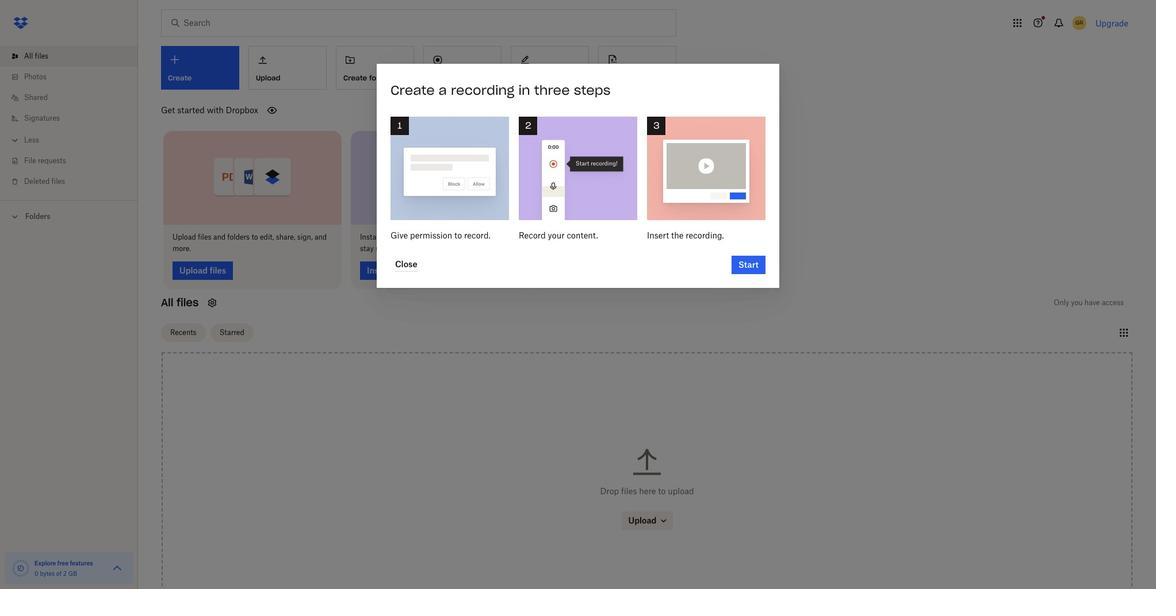 Task type: describe. For each thing, give the bounding box(es) containing it.
you
[[1071, 298, 1083, 307]]

0
[[35, 571, 38, 578]]

all files list item
[[0, 46, 138, 67]]

only
[[1054, 298, 1069, 307]]

install on desktop to work on files offline and stay synced.
[[360, 233, 507, 253]]

files inside list item
[[35, 52, 48, 60]]

close button
[[395, 258, 417, 272]]

view
[[688, 233, 703, 241]]

stay
[[360, 244, 374, 253]]

files left the here
[[621, 486, 637, 496]]

share files with anyone and control edit or view access.
[[548, 233, 703, 253]]

free
[[57, 560, 68, 567]]

starred button
[[210, 324, 254, 342]]

to inside the 'upload files and folders to edit, share, sign, and more.'
[[252, 233, 258, 241]]

gb
[[68, 571, 77, 578]]

dropbox image
[[9, 12, 32, 35]]

drop
[[600, 486, 619, 496]]

access.
[[548, 244, 571, 253]]

quota usage element
[[12, 560, 30, 578]]

shared link
[[9, 87, 138, 108]]

deleted files
[[24, 177, 65, 186]]

access
[[1102, 298, 1124, 307]]

all files link
[[9, 46, 138, 67]]

drop files here to upload
[[600, 486, 694, 496]]

to inside create a recording in three steps dialog
[[454, 230, 462, 240]]

files right deleted
[[52, 177, 65, 186]]

upload
[[173, 233, 196, 241]]

dropbox
[[226, 105, 258, 115]]

folders button
[[0, 208, 138, 225]]

signatures
[[24, 114, 60, 123]]

insert
[[647, 230, 669, 240]]

1 and from the left
[[213, 233, 226, 241]]

and inside 'share files with anyone and control edit or view access.'
[[626, 233, 638, 241]]

or
[[679, 233, 686, 241]]

create for create a recording in three steps
[[391, 82, 435, 98]]

with for started
[[207, 105, 224, 115]]

all inside all files link
[[24, 52, 33, 60]]

file
[[24, 156, 36, 165]]

share,
[[276, 233, 295, 241]]

with for files
[[584, 233, 599, 241]]

record.
[[464, 230, 491, 240]]

record
[[519, 230, 546, 240]]

offline
[[472, 233, 492, 241]]

control
[[640, 233, 663, 241]]

give
[[391, 230, 408, 240]]

1 on from the left
[[382, 233, 390, 241]]

folders
[[227, 233, 250, 241]]

edit
[[665, 233, 677, 241]]

less
[[24, 136, 39, 144]]

1 horizontal spatial all
[[161, 296, 173, 309]]

record your content.
[[519, 230, 598, 240]]

create a recording in three steps
[[391, 82, 611, 98]]

insert the recording.
[[647, 230, 724, 240]]

work
[[428, 233, 445, 241]]

here
[[639, 486, 656, 496]]

bytes
[[40, 571, 55, 578]]

files inside the 'upload files and folders to edit, share, sign, and more.'
[[198, 233, 211, 241]]

photos link
[[9, 67, 138, 87]]

files up recents
[[177, 296, 199, 309]]

less image
[[9, 135, 21, 146]]

create folder button
[[336, 46, 414, 90]]

three
[[534, 82, 570, 98]]

recents
[[170, 328, 197, 337]]

recording.
[[686, 230, 724, 240]]

create folder
[[343, 74, 390, 82]]

of
[[56, 571, 62, 578]]



Task type: locate. For each thing, give the bounding box(es) containing it.
start button
[[732, 256, 766, 274]]

and left folders
[[213, 233, 226, 241]]

on up synced.
[[382, 233, 390, 241]]

files inside 'share files with anyone and control edit or view access.'
[[569, 233, 582, 241]]

to
[[454, 230, 462, 240], [252, 233, 258, 241], [420, 233, 426, 241], [658, 486, 666, 496]]

upgrade link
[[1096, 18, 1129, 28]]

starred
[[220, 328, 244, 337]]

explore
[[35, 560, 56, 567]]

started
[[177, 105, 205, 115]]

2 on from the left
[[446, 233, 455, 241]]

1 vertical spatial with
[[584, 233, 599, 241]]

1 vertical spatial all files
[[161, 296, 199, 309]]

upgrade
[[1096, 18, 1129, 28]]

1 horizontal spatial all files
[[161, 296, 199, 309]]

with
[[207, 105, 224, 115], [584, 233, 599, 241]]

folders
[[25, 212, 50, 221]]

0 horizontal spatial all
[[24, 52, 33, 60]]

your
[[548, 230, 565, 240]]

list
[[0, 39, 138, 200]]

a
[[439, 82, 447, 98]]

have
[[1085, 298, 1100, 307]]

recording
[[451, 82, 515, 98]]

the
[[671, 230, 684, 240]]

1 vertical spatial all
[[161, 296, 173, 309]]

files inside install on desktop to work on files offline and stay synced.
[[456, 233, 470, 241]]

on right 'work'
[[446, 233, 455, 241]]

and inside install on desktop to work on files offline and stay synced.
[[494, 233, 507, 241]]

and
[[213, 233, 226, 241], [315, 233, 327, 241], [494, 233, 507, 241], [626, 233, 638, 241]]

0 vertical spatial all
[[24, 52, 33, 60]]

on
[[382, 233, 390, 241], [446, 233, 455, 241]]

and left control
[[626, 233, 638, 241]]

to left edit,
[[252, 233, 258, 241]]

signatures link
[[9, 108, 138, 129]]

file requests
[[24, 156, 66, 165]]

0 vertical spatial all files
[[24, 52, 48, 60]]

close
[[395, 259, 417, 269]]

steps
[[574, 82, 611, 98]]

files left offline
[[456, 233, 470, 241]]

create inside 'button'
[[343, 74, 367, 82]]

folder
[[369, 74, 390, 82]]

3 and from the left
[[494, 233, 507, 241]]

all
[[24, 52, 33, 60], [161, 296, 173, 309]]

edit,
[[260, 233, 274, 241]]

to right the here
[[658, 486, 666, 496]]

share
[[548, 233, 567, 241]]

1 horizontal spatial with
[[584, 233, 599, 241]]

with left anyone
[[584, 233, 599, 241]]

in
[[519, 82, 530, 98]]

install
[[360, 233, 380, 241]]

sign,
[[297, 233, 313, 241]]

create left the folder
[[343, 74, 367, 82]]

all files inside list item
[[24, 52, 48, 60]]

all files up recents
[[161, 296, 199, 309]]

create left 'a'
[[391, 82, 435, 98]]

list containing all files
[[0, 39, 138, 200]]

photos
[[24, 72, 47, 81]]

files right share at the left of the page
[[569, 233, 582, 241]]

2
[[63, 571, 67, 578]]

with right started
[[207, 105, 224, 115]]

files
[[35, 52, 48, 60], [52, 177, 65, 186], [198, 233, 211, 241], [456, 233, 470, 241], [569, 233, 582, 241], [177, 296, 199, 309], [621, 486, 637, 496]]

create a recording in three steps dialog
[[377, 64, 779, 288]]

upload
[[668, 486, 694, 496]]

shared
[[24, 93, 48, 102]]

to left record.
[[454, 230, 462, 240]]

create for create folder
[[343, 74, 367, 82]]

1 horizontal spatial create
[[391, 82, 435, 98]]

more.
[[173, 244, 191, 253]]

content.
[[567, 230, 598, 240]]

all files
[[24, 52, 48, 60], [161, 296, 199, 309]]

get started with dropbox
[[161, 105, 258, 115]]

requests
[[38, 156, 66, 165]]

files up photos
[[35, 52, 48, 60]]

create inside dialog
[[391, 82, 435, 98]]

recents button
[[161, 324, 206, 342]]

all files up photos
[[24, 52, 48, 60]]

0 horizontal spatial with
[[207, 105, 224, 115]]

give permission to record.
[[391, 230, 491, 240]]

upload files and folders to edit, share, sign, and more.
[[173, 233, 327, 253]]

create
[[343, 74, 367, 82], [391, 82, 435, 98]]

with inside 'share files with anyone and control edit or view access.'
[[584, 233, 599, 241]]

to left 'work'
[[420, 233, 426, 241]]

explore free features 0 bytes of 2 gb
[[35, 560, 93, 578]]

start
[[739, 260, 759, 270]]

file requests link
[[9, 151, 138, 171]]

0 vertical spatial with
[[207, 105, 224, 115]]

0 horizontal spatial all files
[[24, 52, 48, 60]]

desktop
[[392, 233, 418, 241]]

all up recents
[[161, 296, 173, 309]]

to inside install on desktop to work on files offline and stay synced.
[[420, 233, 426, 241]]

and right sign,
[[315, 233, 327, 241]]

get
[[161, 105, 175, 115]]

features
[[70, 560, 93, 567]]

0 horizontal spatial create
[[343, 74, 367, 82]]

deleted files link
[[9, 171, 138, 192]]

all up photos
[[24, 52, 33, 60]]

files right upload
[[198, 233, 211, 241]]

deleted
[[24, 177, 50, 186]]

4 and from the left
[[626, 233, 638, 241]]

2 and from the left
[[315, 233, 327, 241]]

only you have access
[[1054, 298, 1124, 307]]

0 horizontal spatial on
[[382, 233, 390, 241]]

and right offline
[[494, 233, 507, 241]]

synced.
[[376, 244, 400, 253]]

anyone
[[601, 233, 624, 241]]

permission
[[410, 230, 452, 240]]

1 horizontal spatial on
[[446, 233, 455, 241]]



Task type: vqa. For each thing, say whether or not it's contained in the screenshot.
always
no



